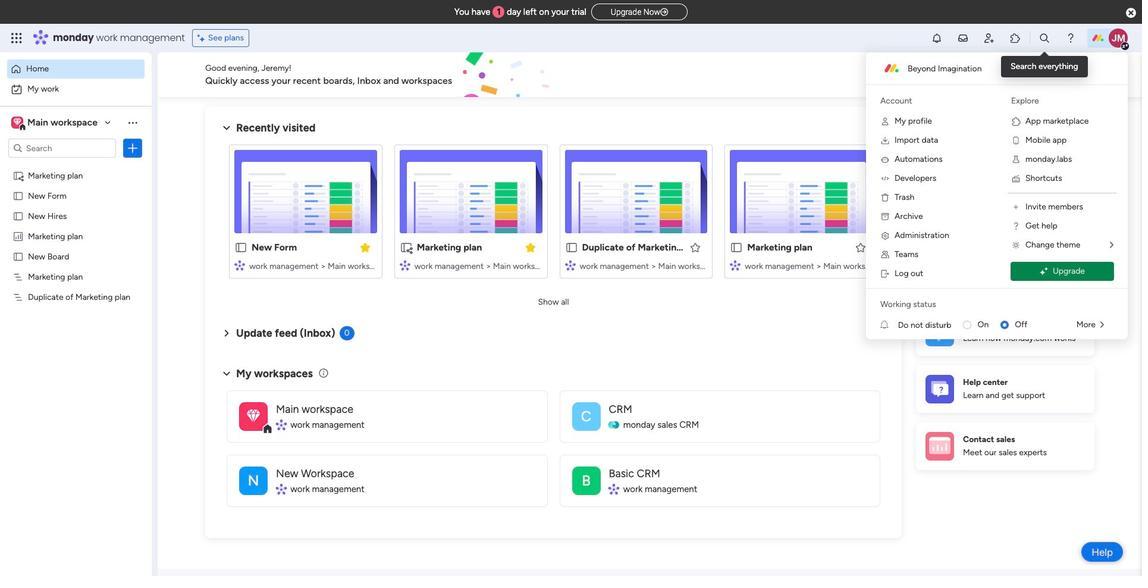 Task type: locate. For each thing, give the bounding box(es) containing it.
my profile image
[[881, 117, 890, 126]]

1 horizontal spatial public board image
[[731, 241, 744, 254]]

1 public board image from the left
[[235, 241, 248, 254]]

open update feed (inbox) image
[[220, 326, 234, 340]]

public board image
[[235, 241, 248, 254], [731, 241, 744, 254]]

option
[[7, 60, 145, 79], [7, 80, 145, 99], [0, 165, 152, 167]]

remove from favorites image
[[359, 241, 371, 253], [525, 241, 537, 253]]

workspace image
[[11, 116, 23, 129], [13, 116, 21, 129], [239, 402, 268, 431]]

monday.labs image
[[1012, 155, 1021, 164]]

shortcuts image
[[1012, 174, 1021, 183]]

jeremy miller image
[[1110, 29, 1129, 48]]

invite members image right update feed icon
[[984, 32, 996, 44]]

help center element
[[917, 365, 1095, 413]]

2 remove from favorites image from the left
[[525, 241, 537, 253]]

v2 surfce notifications image
[[881, 319, 899, 331]]

0 vertical spatial option
[[7, 60, 145, 79]]

templates image image
[[927, 114, 1085, 196]]

trash image
[[881, 193, 890, 202]]

1 vertical spatial shareable board image
[[400, 241, 413, 254]]

monday marketplace image
[[1010, 32, 1022, 44]]

log out image
[[881, 269, 890, 279]]

help image
[[1065, 32, 1077, 44]]

0 horizontal spatial public board image
[[235, 241, 248, 254]]

0 horizontal spatial invite members image
[[984, 32, 996, 44]]

update feed image
[[958, 32, 970, 44]]

list arrow image
[[1101, 321, 1105, 329]]

workspace image
[[572, 402, 601, 431], [247, 406, 261, 427], [239, 466, 268, 495], [572, 466, 601, 495]]

1 remove from favorites image from the left
[[359, 241, 371, 253]]

0 horizontal spatial remove from favorites image
[[359, 241, 371, 253]]

getting started element
[[917, 308, 1095, 356]]

invite members image
[[984, 32, 996, 44], [1012, 202, 1021, 212]]

remove from favorites image for 1st public board image from the left
[[359, 241, 371, 253]]

list box
[[0, 163, 152, 468]]

1 horizontal spatial shareable board image
[[400, 241, 413, 254]]

select product image
[[11, 32, 23, 44]]

dapulse rightstroke image
[[661, 8, 669, 17]]

invite members image up get help icon
[[1012, 202, 1021, 212]]

mobile app image
[[1012, 136, 1021, 145]]

public board image
[[13, 190, 24, 201], [13, 210, 24, 221], [565, 241, 578, 254], [13, 251, 24, 262]]

upgrade stars new image
[[1040, 267, 1049, 276]]

shareable board image
[[13, 170, 24, 181], [400, 241, 413, 254]]

0 vertical spatial shareable board image
[[13, 170, 24, 181]]

search everything image
[[1039, 32, 1051, 44]]

1 horizontal spatial remove from favorites image
[[525, 241, 537, 253]]

v2 bolt switch image
[[1019, 68, 1026, 81]]

add to favorites image
[[690, 241, 702, 253]]

close recently visited image
[[220, 121, 234, 135]]

1 horizontal spatial invite members image
[[1012, 202, 1021, 212]]

component image
[[731, 260, 741, 271]]

remove from favorites image for shareable board icon to the bottom
[[525, 241, 537, 253]]



Task type: vqa. For each thing, say whether or not it's contained in the screenshot.
MARKETPLACE ARROW LEFT IMAGE
no



Task type: describe. For each thing, give the bounding box(es) containing it.
list arrow image
[[1111, 241, 1114, 249]]

quick search results list box
[[220, 135, 888, 293]]

workspace options image
[[127, 117, 139, 128]]

v2 user feedback image
[[926, 68, 935, 81]]

2 public board image from the left
[[731, 241, 744, 254]]

archive image
[[881, 212, 890, 221]]

dapulse close image
[[1127, 7, 1137, 19]]

public dashboard image
[[13, 230, 24, 242]]

close my workspaces image
[[220, 367, 234, 381]]

Search in workspace field
[[25, 141, 99, 155]]

2 vertical spatial option
[[0, 165, 152, 167]]

1 vertical spatial option
[[7, 80, 145, 99]]

0 element
[[340, 326, 355, 340]]

administration image
[[881, 231, 890, 240]]

import data image
[[881, 136, 890, 145]]

contact sales element
[[917, 422, 1095, 470]]

developers image
[[881, 174, 890, 183]]

change theme image
[[1012, 240, 1021, 250]]

see plans image
[[197, 32, 208, 45]]

0 horizontal spatial shareable board image
[[13, 170, 24, 181]]

add to favorites image
[[855, 241, 867, 253]]

automations image
[[881, 155, 890, 164]]

teams image
[[881, 250, 890, 260]]

1 vertical spatial invite members image
[[1012, 202, 1021, 212]]

workspace selection element
[[11, 115, 99, 131]]

options image
[[127, 142, 139, 154]]

get help image
[[1012, 221, 1021, 231]]

0 vertical spatial invite members image
[[984, 32, 996, 44]]

notifications image
[[932, 32, 943, 44]]



